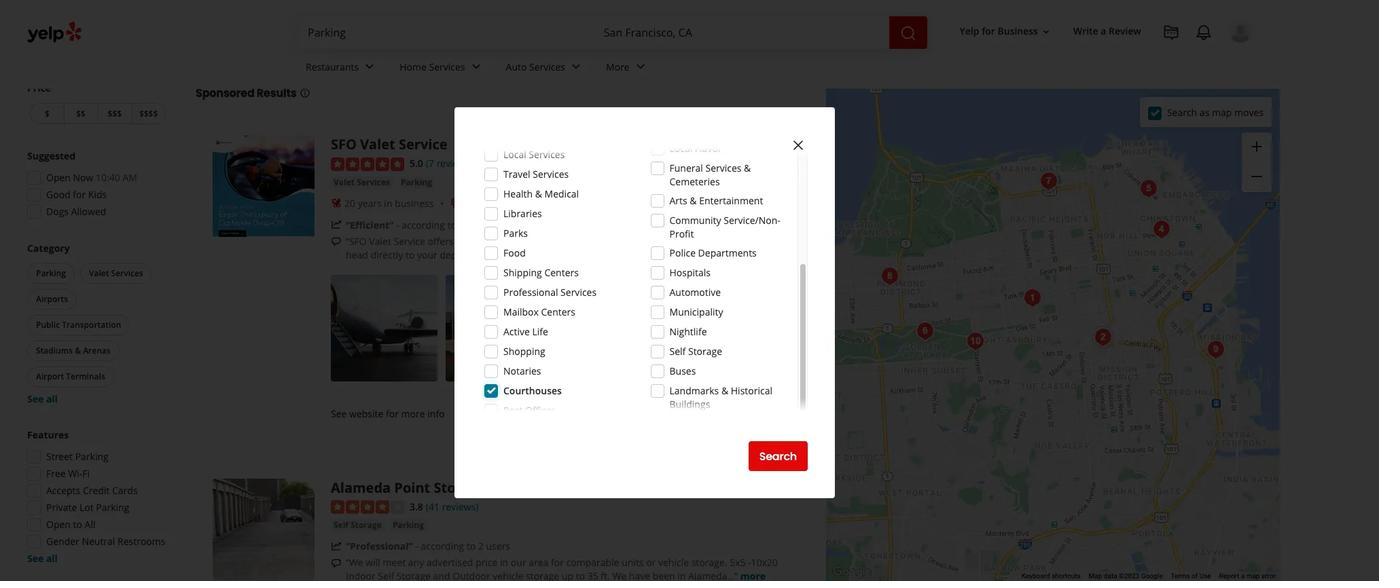Task type: locate. For each thing, give the bounding box(es) containing it.
vehicle up 'been'
[[659, 557, 689, 570]]

service down "efficient" - according to 1 user
[[394, 235, 425, 248]]

1 16 speech v2 image from the top
[[331, 237, 342, 248]]

more link
[[716, 249, 741, 261]]

according down business on the left top of page
[[402, 219, 445, 232]]

0 vertical spatial a
[[1101, 25, 1107, 38]]

parking
[[521, 235, 554, 248]]

- up any
[[416, 541, 419, 553]]

24 chevron down v2 image inside home services link
[[468, 59, 484, 75]]

0 vertical spatial search
[[1168, 106, 1198, 119]]

0 horizontal spatial map
[[1212, 106, 1232, 119]]

parking at the exchange image
[[1203, 336, 1230, 363]]

self down 3.8 star rating image
[[334, 520, 349, 532]]

storage inside button
[[351, 520, 382, 532]]

storage inside search dialog
[[688, 345, 723, 358]]

group containing category
[[24, 242, 169, 406]]

0 horizontal spatial local
[[504, 148, 527, 161]]

0 vertical spatial see all button
[[27, 393, 58, 406]]

16 trending v2 image for "efficient"
[[331, 220, 342, 231]]

review
[[1109, 25, 1142, 38]]

1 horizontal spatial more
[[716, 249, 741, 261]]

a for report
[[1242, 573, 1245, 581]]

business categories element
[[295, 49, 1253, 88]]

16 speech v2 image left "sfo
[[331, 237, 342, 248]]

sfo down 'at'
[[542, 249, 560, 261]]

1 vertical spatial service
[[394, 235, 425, 248]]

2 16 trending v2 image from the top
[[331, 542, 342, 553]]

10
[[229, 48, 245, 71]]

to left 'your'
[[406, 249, 415, 261]]

map left error
[[1247, 573, 1260, 581]]

more left info
[[401, 408, 425, 420]]

2 vertical spatial sfo
[[542, 249, 560, 261]]

1 horizontal spatial a
[[1242, 573, 1245, 581]]

auto services link
[[495, 49, 595, 88]]

0 vertical spatial see all
[[27, 393, 58, 406]]

elif parking image
[[1090, 324, 1117, 351], [1090, 324, 1117, 351]]

storage down any
[[397, 570, 431, 582]]

16 speech v2 image for sfo valet service
[[331, 237, 342, 248]]

1 horizontal spatial search
[[1168, 106, 1198, 119]]

0 vertical spatial map
[[1212, 106, 1232, 119]]

0 vertical spatial all
[[46, 393, 58, 406]]

& for stadiums & arenas
[[75, 345, 81, 357]]

1 vertical spatial 16 info v2 image
[[299, 88, 310, 99]]

1 horizontal spatial -
[[416, 541, 419, 553]]

reviews) right (41
[[442, 501, 479, 514]]

"we
[[346, 557, 363, 570]]

a for write
[[1101, 25, 1107, 38]]

local services
[[504, 148, 565, 161]]

2 see all button from the top
[[27, 553, 58, 565]]

& right 'owned'
[[528, 197, 535, 210]]

more down online, at the top right of page
[[716, 249, 741, 261]]

vehicle down our
[[493, 570, 524, 582]]

see all button for category
[[27, 393, 58, 406]]

valet services down 5 star rating image
[[334, 176, 390, 188]]

1 vertical spatial valet services
[[89, 268, 143, 279]]

group
[[1242, 133, 1272, 192], [23, 150, 169, 223], [24, 242, 169, 406], [23, 429, 169, 566]]

- inside the "we will meet any advertised price in our area for comparable units or vehicle storage. 5x5 -10x20 indoor self storage and outdoor vehicle storage up to 35 ft. we have been in alameda…"
[[748, 557, 751, 570]]

- right 5x5
[[748, 557, 751, 570]]

users
[[486, 541, 510, 553]]

services down flavor
[[706, 162, 742, 175]]

& down travel services
[[535, 188, 542, 201]]

fi
[[82, 468, 90, 481]]

1 horizontal spatial local
[[670, 142, 693, 155]]

1 vertical spatial centers
[[541, 306, 576, 319]]

-
[[396, 219, 399, 232], [416, 541, 419, 553], [748, 557, 751, 570]]

1 vertical spatial more
[[401, 408, 425, 420]]

sfo right 'at'
[[568, 235, 585, 248]]

local up travel
[[504, 148, 527, 161]]

alameda
[[331, 479, 391, 497]]

parking button down 3.8 on the bottom left of page
[[390, 519, 427, 533]]

search left as
[[1168, 106, 1198, 119]]

2 open from the top
[[46, 519, 71, 532]]

in up more link
[[713, 235, 721, 248]]

best
[[249, 48, 284, 71]]

valet services link
[[331, 176, 393, 189]]

1 open from the top
[[46, 171, 71, 184]]

self inside self storage button
[[334, 520, 349, 532]]

0 vertical spatial 16 trending v2 image
[[331, 220, 342, 231]]

business
[[395, 197, 434, 210]]

according for "professional"
[[421, 541, 464, 553]]

top 10 best parking near san francisco, california
[[196, 48, 598, 71]]

& inside landmarks & historical buildings
[[722, 385, 729, 398]]

parking up fi
[[75, 451, 109, 464]]

yelp for business button
[[955, 19, 1058, 44]]

2 horizontal spatial sfo
[[568, 235, 585, 248]]

10:40
[[96, 171, 120, 184]]

& for arts & entertainment
[[690, 194, 697, 207]]

1 vertical spatial open
[[46, 519, 71, 532]]

search inside button
[[760, 449, 797, 465]]

1 horizontal spatial 16 info v2 image
[[788, 56, 799, 67]]

self storage inside button
[[334, 520, 382, 532]]

services up the health & medical
[[533, 168, 569, 181]]

online,
[[724, 235, 754, 248]]

police departments
[[670, 247, 757, 260]]

valet down 'at'
[[562, 249, 584, 261]]

alameda…"
[[689, 570, 738, 582]]

& inside the funeral services & cemeteries
[[744, 162, 751, 175]]

stadiums
[[36, 345, 73, 357]]

open for open to all
[[46, 519, 71, 532]]

1 vertical spatial parking button
[[27, 264, 75, 284]]

"professional" - according to 2 users
[[346, 541, 510, 553]]

parking
[[287, 48, 351, 71], [401, 176, 432, 188], [36, 268, 66, 279], [75, 451, 109, 464], [96, 502, 129, 515], [393, 520, 424, 532]]

0 vertical spatial parking button
[[398, 176, 435, 189]]

& up view website
[[722, 385, 729, 398]]

restaurants link
[[295, 49, 389, 88]]

active
[[504, 326, 530, 338]]

3.8 star rating image
[[331, 501, 404, 515]]

& inside button
[[75, 345, 81, 357]]

international
[[588, 235, 645, 248]]

16 trending v2 image down 16 years in business v2 icon
[[331, 220, 342, 231]]

reviews) right (7
[[437, 157, 473, 170]]

public transportation
[[36, 319, 121, 331]]

vehicle
[[659, 557, 689, 570], [493, 570, 524, 582]]

0 horizontal spatial -
[[396, 219, 399, 232]]

meet
[[383, 557, 406, 570]]

automotive
[[670, 286, 721, 299]]

0 vertical spatial service
[[399, 135, 448, 154]]

parking button for alameda point storage
[[390, 519, 427, 533]]

parking link for valet
[[398, 176, 435, 189]]

valet up 20
[[334, 176, 355, 188]]

(7
[[426, 157, 434, 170]]

0 vertical spatial valet services
[[334, 176, 390, 188]]

24 chevron down v2 image inside auto services link
[[568, 59, 585, 75]]

1 vertical spatial parking link
[[390, 519, 427, 533]]

see portfolio
[[701, 322, 757, 335]]

parking button for sfo valet service
[[398, 176, 435, 189]]

to inside the "we will meet any advertised price in our area for comparable units or vehicle storage. 5x5 -10x20 indoor self storage and outdoor vehicle storage up to 35 ft. we have been in alameda…"
[[576, 570, 585, 582]]

self inside search dialog
[[670, 345, 686, 358]]

1 horizontal spatial map
[[1247, 573, 1260, 581]]

& right arts
[[690, 194, 697, 207]]

None search field
[[297, 16, 930, 49]]

0 horizontal spatial self storage
[[334, 520, 382, 532]]

©2023
[[1119, 573, 1140, 581]]

3 24 chevron down v2 image from the left
[[633, 59, 649, 75]]

1 vertical spatial self storage
[[334, 520, 382, 532]]

at
[[556, 235, 565, 248]]

community service/non- profit
[[670, 214, 781, 241]]

0 vertical spatial centers
[[545, 266, 579, 279]]

map right as
[[1212, 106, 1232, 119]]

0 vertical spatial -
[[396, 219, 399, 232]]

accepts credit cards
[[46, 485, 138, 498]]

centers down the professional services
[[541, 306, 576, 319]]

35
[[588, 570, 599, 582]]

professional
[[504, 286, 558, 299]]

report a map error link
[[1220, 573, 1276, 581]]

1 16 trending v2 image from the top
[[331, 220, 342, 231]]

1 vertical spatial see all button
[[27, 553, 58, 565]]

valet
[[497, 235, 518, 248]]

24 chevron down v2 image for home services
[[468, 59, 484, 75]]

sfo up 5 star rating image
[[331, 135, 357, 154]]

1 vertical spatial according
[[421, 541, 464, 553]]

20 years in business
[[345, 197, 434, 210]]

cemeteries
[[670, 175, 720, 188]]

0 horizontal spatial a
[[1101, 25, 1107, 38]]

- down 20 years in business
[[396, 219, 399, 232]]

"professional"
[[346, 541, 413, 553]]

1 vertical spatial a
[[1242, 573, 1245, 581]]

24 chevron down v2 image
[[468, 59, 484, 75], [568, 59, 585, 75], [633, 59, 649, 75]]

1 vertical spatial all
[[46, 553, 58, 565]]

map data ©2023 google
[[1089, 573, 1163, 581]]

services down shipping centers
[[561, 286, 597, 299]]

2 horizontal spatial self
[[670, 345, 686, 358]]

0 vertical spatial parking link
[[398, 176, 435, 189]]

0 vertical spatial more
[[716, 249, 741, 261]]

search image
[[900, 25, 917, 41]]

open up good on the top left of the page
[[46, 171, 71, 184]]

point
[[394, 479, 430, 497]]

& left arenas
[[75, 345, 81, 357]]

write
[[1074, 25, 1099, 38]]

parking link down 5.0
[[398, 176, 435, 189]]

0 horizontal spatial search
[[760, 449, 797, 465]]

for up up
[[551, 557, 564, 570]]

service down international
[[587, 249, 618, 261]]

0 vertical spatial 16 speech v2 image
[[331, 237, 342, 248]]

1 vertical spatial valet services button
[[80, 264, 152, 284]]

to left the 35
[[576, 570, 585, 582]]

for right the yelp
[[982, 25, 996, 38]]

centers
[[545, 266, 579, 279], [541, 306, 576, 319]]

home services link
[[389, 49, 495, 88]]

24 chevron down v2 image left auto
[[468, 59, 484, 75]]

centers up the professional services
[[545, 266, 579, 279]]

1 vertical spatial search
[[760, 449, 797, 465]]

parking down 3.8 on the bottom left of page
[[393, 520, 424, 532]]

24 chevron down v2 image for auto services
[[568, 59, 585, 75]]

search for search
[[760, 449, 797, 465]]

0 vertical spatial self storage
[[670, 345, 723, 358]]

2
[[478, 541, 484, 553]]

0 vertical spatial valet services button
[[331, 176, 393, 189]]

20
[[345, 197, 355, 210]]

to left 2
[[467, 541, 476, 553]]

all down airport
[[46, 393, 58, 406]]

to left 1
[[448, 219, 457, 232]]

open for open now 10:40 am
[[46, 171, 71, 184]]

terminals
[[66, 371, 105, 383]]

1 vertical spatial reviews)
[[442, 501, 479, 514]]

0 vertical spatial open
[[46, 171, 71, 184]]

2 vertical spatial service
[[587, 249, 618, 261]]

&
[[744, 162, 751, 175], [535, 188, 542, 201], [690, 194, 697, 207], [528, 197, 535, 210], [75, 345, 81, 357], [722, 385, 729, 398]]

1 vertical spatial 16 trending v2 image
[[331, 542, 342, 553]]

valet services button up transportation
[[80, 264, 152, 284]]

parking button down 5.0
[[398, 176, 435, 189]]

& down camino
[[744, 162, 751, 175]]

keyboard
[[1022, 573, 1051, 581]]

0 horizontal spatial sfo
[[331, 135, 357, 154]]

user actions element
[[949, 17, 1272, 101]]

1 horizontal spatial self
[[378, 570, 394, 582]]

reviews) for alameda point storage
[[442, 501, 479, 514]]

self storage down 3.8 star rating image
[[334, 520, 382, 532]]

alameda point storage
[[331, 479, 486, 497]]

community
[[670, 214, 722, 227]]

16 trending v2 image
[[331, 220, 342, 231], [331, 542, 342, 553]]

more link
[[595, 49, 660, 88]]

now
[[73, 171, 93, 184]]

see all down airport
[[27, 393, 58, 406]]

reviews) for sfo valet service
[[437, 157, 473, 170]]

1 see all button from the top
[[27, 393, 58, 406]]

1 vertical spatial -
[[416, 541, 419, 553]]

- for "professional"
[[416, 541, 419, 553]]

close image
[[790, 137, 807, 153]]

5 star rating image
[[331, 157, 404, 171]]

2 all from the top
[[46, 553, 58, 565]]

1 horizontal spatial valet services
[[334, 176, 390, 188]]

in right years
[[384, 197, 393, 210]]

service up 5.0 link
[[399, 135, 448, 154]]

24 chevron down v2 image right the 'auto services'
[[568, 59, 585, 75]]

1 vertical spatial self
[[334, 520, 349, 532]]

self up buses
[[670, 345, 686, 358]]

a right 'write'
[[1101, 25, 1107, 38]]

1 see all from the top
[[27, 393, 58, 406]]

2 vertical spatial parking button
[[390, 519, 427, 533]]

0 horizontal spatial self
[[334, 520, 349, 532]]

open down private in the left of the page
[[46, 519, 71, 532]]

more
[[606, 60, 630, 73]]

neutral
[[82, 536, 115, 548]]

& for landmarks & historical buildings
[[722, 385, 729, 398]]

restaurants
[[306, 60, 359, 73]]

services right auto
[[529, 60, 566, 73]]

parking down "category"
[[36, 268, 66, 279]]

results
[[257, 86, 297, 101]]

airports button
[[27, 290, 77, 310]]

storage
[[526, 570, 560, 582]]

0 vertical spatial according
[[402, 219, 445, 232]]

local up funeral
[[670, 142, 693, 155]]

see all down gender
[[27, 553, 58, 565]]

self inside the "we will meet any advertised price in our area for comparable units or vehicle storage. 5x5 -10x20 indoor self storage and outdoor vehicle storage up to 35 ft. we have been in alameda…"
[[378, 570, 394, 582]]

16 chevron down v2 image
[[1041, 26, 1052, 37]]

of
[[1192, 573, 1198, 581]]

24 chevron down v2 image right more
[[633, 59, 649, 75]]

(7 reviews)
[[426, 157, 473, 170]]

2 vertical spatial self
[[378, 570, 394, 582]]

self down meet
[[378, 570, 394, 582]]

24 chevron down v2 image inside more link
[[633, 59, 649, 75]]

an
[[528, 249, 540, 261]]

offices
[[525, 404, 556, 417]]

local for local services
[[504, 148, 527, 161]]

0 vertical spatial self
[[670, 345, 686, 358]]

1 vertical spatial 16 speech v2 image
[[331, 559, 342, 570]]

courthouses
[[504, 385, 562, 398]]

2 16 speech v2 image from the top
[[331, 559, 342, 570]]

self storage down nightlife on the bottom of page
[[670, 345, 723, 358]]

2 24 chevron down v2 image from the left
[[568, 59, 585, 75]]

according up advertised
[[421, 541, 464, 553]]

music concourse parking image
[[912, 318, 939, 345]]

0 horizontal spatial 24 chevron down v2 image
[[468, 59, 484, 75]]

16 speech v2 image
[[331, 237, 342, 248], [331, 559, 342, 570]]

sutter stockton garage image
[[1149, 216, 1176, 243]]

0 horizontal spatial 16 info v2 image
[[299, 88, 310, 99]]

valet services button down 5 star rating image
[[331, 176, 393, 189]]

we
[[613, 570, 627, 582]]

a right report
[[1242, 573, 1245, 581]]

parking link
[[398, 176, 435, 189], [390, 519, 427, 533]]

price group
[[27, 82, 169, 127]]

all down gender
[[46, 553, 58, 565]]

1 vertical spatial map
[[1247, 573, 1260, 581]]

3.8 link
[[410, 499, 423, 514]]

valet services up transportation
[[89, 268, 143, 279]]

parking down cards
[[96, 502, 129, 515]]

funeral
[[670, 162, 703, 175]]

storage.
[[692, 557, 728, 570]]

parking link down 3.8 on the bottom left of page
[[390, 519, 427, 533]]

16 speech v2 image left "we
[[331, 559, 342, 570]]

write a review
[[1074, 25, 1142, 38]]

storage down nightlife on the bottom of page
[[688, 345, 723, 358]]

services down 5 star rating image
[[357, 176, 390, 188]]

storage down 3.8 star rating image
[[351, 520, 382, 532]]

2 see all from the top
[[27, 553, 58, 565]]

map
[[1212, 106, 1232, 119], [1247, 573, 1260, 581]]

24 chevron down v2 image
[[362, 59, 378, 75]]

1 vertical spatial sfo
[[568, 235, 585, 248]]

1 vertical spatial see all
[[27, 553, 58, 565]]

1 horizontal spatial 24 chevron down v2 image
[[568, 59, 585, 75]]

24 chevron down v2 image for more
[[633, 59, 649, 75]]

service for sfo valet service
[[399, 135, 448, 154]]

free wi-fi
[[46, 468, 90, 481]]

search button
[[749, 442, 808, 472]]

0 vertical spatial vehicle
[[659, 557, 689, 570]]

(41 reviews) link
[[426, 499, 479, 514]]

0 vertical spatial reviews)
[[437, 157, 473, 170]]

shipping
[[504, 266, 542, 279]]

1 vertical spatial vehicle
[[493, 570, 524, 582]]

see all button down airport
[[27, 393, 58, 406]]

see all for features
[[27, 553, 58, 565]]

see all button down gender
[[27, 553, 58, 565]]

2 vertical spatial -
[[748, 557, 751, 570]]

0 horizontal spatial more
[[401, 408, 425, 420]]

16 info v2 image
[[788, 56, 799, 67], [299, 88, 310, 99]]

2 horizontal spatial -
[[748, 557, 751, 570]]

1 horizontal spatial sfo
[[542, 249, 560, 261]]

services up travel services
[[529, 148, 565, 161]]

home services
[[400, 60, 465, 73]]

16 trending v2 image for "professional"
[[331, 542, 342, 553]]

parking button up airports
[[27, 264, 75, 284]]

search down the 'website' at bottom right
[[760, 449, 797, 465]]

2 horizontal spatial 24 chevron down v2 image
[[633, 59, 649, 75]]

offers
[[428, 235, 454, 248]]

0 horizontal spatial valet services
[[89, 268, 143, 279]]

1 24 chevron down v2 image from the left
[[468, 59, 484, 75]]

16 trending v2 image down self storage button
[[331, 542, 342, 553]]

1 horizontal spatial self storage
[[670, 345, 723, 358]]

16 family owned v2 image
[[451, 198, 461, 209]]

local
[[670, 142, 693, 155], [504, 148, 527, 161]]

1 all from the top
[[46, 393, 58, 406]]

valet services button
[[331, 176, 393, 189], [80, 264, 152, 284]]



Task type: describe. For each thing, give the bounding box(es) containing it.
local flavor
[[670, 142, 722, 155]]

alameda point storage image
[[213, 479, 315, 581]]

airport terminals
[[36, 371, 105, 383]]

el
[[726, 135, 733, 147]]

in inside "sfo valet service offers curbside valet parking at sfo international airport. check-in online, then head directly to your departing terminal. an sfo valet service representative will…"
[[713, 235, 721, 248]]

restrooms
[[118, 536, 166, 548]]

cards
[[112, 485, 138, 498]]

centers for mailbox centers
[[541, 306, 576, 319]]

1 horizontal spatial vehicle
[[659, 557, 689, 570]]

see all for category
[[27, 393, 58, 406]]

stadiums & arenas
[[36, 345, 111, 357]]

for right website
[[386, 408, 399, 420]]

1 horizontal spatial valet services button
[[331, 176, 393, 189]]

self storage inside search dialog
[[670, 345, 723, 358]]

price
[[476, 557, 498, 570]]

0 vertical spatial sfo
[[331, 135, 357, 154]]

sfo valet service image
[[213, 135, 315, 237]]

street
[[46, 451, 73, 464]]

"efficient"
[[346, 219, 394, 232]]

see website for more info
[[331, 408, 445, 420]]

lombard street garage image
[[1036, 168, 1063, 195]]

suggested
[[27, 150, 76, 162]]

for inside the "we will meet any advertised price in our area for comparable units or vehicle storage. 5x5 -10x20 indoor self storage and outdoor vehicle storage up to 35 ft. we have been in alameda…"
[[551, 557, 564, 570]]

view website link
[[685, 399, 782, 429]]

zoom in image
[[1249, 138, 1266, 155]]

good for kids
[[46, 188, 107, 201]]

zoom out image
[[1249, 169, 1266, 185]]

auto
[[506, 60, 527, 73]]

top
[[196, 48, 226, 71]]

post offices
[[504, 404, 556, 417]]

shopping
[[504, 345, 546, 358]]

post
[[504, 404, 523, 417]]

family-owned & operated
[[464, 197, 579, 210]]

valet up 5 star rating image
[[360, 135, 395, 154]]

area
[[529, 557, 549, 570]]

life
[[533, 326, 548, 338]]

5x5
[[730, 557, 746, 570]]

$$$$
[[139, 108, 158, 120]]

- for "efficient"
[[396, 219, 399, 232]]

valet up directly
[[369, 235, 391, 248]]

operated
[[538, 197, 579, 210]]

food
[[504, 247, 526, 260]]

landmarks & historical buildings
[[670, 385, 773, 411]]

"efficient" - according to 1 user
[[346, 219, 487, 232]]

north beach parking garage image
[[1136, 175, 1163, 202]]

parking down 5.0
[[401, 176, 432, 188]]

map for moves
[[1212, 106, 1232, 119]]

self storage button
[[331, 519, 385, 533]]

for up dogs allowed
[[73, 188, 86, 201]]

0 horizontal spatial vehicle
[[493, 570, 524, 582]]

local for local flavor
[[670, 142, 693, 155]]

map region
[[714, 76, 1380, 582]]

search as map moves
[[1168, 106, 1264, 119]]

search for search as map moves
[[1168, 106, 1198, 119]]

landmarks
[[670, 385, 719, 398]]

in left our
[[500, 557, 509, 570]]

0 horizontal spatial valet services button
[[80, 264, 152, 284]]

all
[[85, 519, 96, 532]]

group containing suggested
[[23, 150, 169, 223]]

arts & entertainment
[[670, 194, 764, 207]]

mailbox
[[504, 306, 539, 319]]

francisco,
[[431, 48, 515, 71]]

error
[[1262, 573, 1276, 581]]

map for error
[[1247, 573, 1260, 581]]

public transportation button
[[27, 315, 130, 336]]

kezar parking lot image
[[962, 328, 990, 355]]

good
[[46, 188, 70, 201]]

to inside "sfo valet service offers curbside valet parking at sfo international airport. check-in online, then head directly to your departing terminal. an sfo valet service representative will…"
[[406, 249, 415, 261]]

entertainment
[[700, 194, 764, 207]]

services up transportation
[[111, 268, 143, 279]]

$$$$ button
[[131, 103, 166, 124]]

transportation
[[62, 319, 121, 331]]

mailbox centers
[[504, 306, 576, 319]]

hospitals
[[670, 266, 711, 279]]

will
[[366, 557, 381, 570]]

for inside button
[[982, 25, 996, 38]]

san
[[396, 48, 428, 71]]

our
[[511, 557, 526, 570]]

16 speech v2 image for alameda point storage
[[331, 559, 342, 570]]

ft.
[[601, 570, 610, 582]]

to left all
[[73, 519, 82, 532]]

moves
[[1235, 106, 1264, 119]]

or
[[646, 557, 656, 570]]

all for features
[[46, 553, 58, 565]]

valet up transportation
[[89, 268, 109, 279]]

alamo square parking image
[[1020, 284, 1047, 312]]

see all button for features
[[27, 553, 58, 565]]

advertised
[[427, 557, 473, 570]]

services right home
[[429, 60, 465, 73]]

municipality
[[670, 306, 724, 319]]

(7 reviews) link
[[426, 156, 473, 171]]

open now 10:40 am
[[46, 171, 137, 184]]

notifications image
[[1196, 24, 1213, 41]]

1860
[[705, 135, 724, 147]]

business
[[998, 25, 1038, 38]]

0 vertical spatial 16 info v2 image
[[788, 56, 799, 67]]

lot
[[79, 502, 94, 515]]

sfo valet service
[[331, 135, 448, 154]]

yelp
[[960, 25, 980, 38]]

alameda point storage link
[[331, 479, 486, 497]]

report
[[1220, 573, 1240, 581]]

centers for shipping centers
[[545, 266, 579, 279]]

arts
[[670, 194, 688, 207]]

16 years in business v2 image
[[331, 198, 342, 209]]

3.8
[[410, 501, 423, 514]]

valet services inside valet services link
[[334, 176, 390, 188]]

services inside the funeral services & cemeteries
[[706, 162, 742, 175]]

1
[[459, 219, 465, 232]]

service for "sfo valet service offers curbside valet parking at sfo international airport. check-in online, then head directly to your departing terminal. an sfo valet service representative will…"
[[394, 235, 425, 248]]

& for health & medical
[[535, 188, 542, 201]]

report a map error
[[1220, 573, 1276, 581]]

"we will meet any advertised price in our area for comparable units or vehicle storage. 5x5 -10x20 indoor self storage and outdoor vehicle storage up to 35 ft. we have been in alameda…"
[[346, 557, 778, 582]]

airport.
[[647, 235, 681, 248]]

google image
[[830, 564, 875, 582]]

public
[[36, 319, 60, 331]]

libraries
[[504, 207, 542, 220]]

parking link for point
[[390, 519, 427, 533]]

travel services
[[504, 168, 569, 181]]

terms of use
[[1171, 573, 1212, 581]]

in right 'been'
[[678, 570, 686, 582]]

(41
[[426, 501, 440, 514]]

buildings
[[670, 398, 710, 411]]

projects image
[[1164, 24, 1180, 41]]

shipping centers
[[504, 266, 579, 279]]

1860 el camino real
[[705, 135, 782, 147]]

arenas
[[83, 345, 111, 357]]

group containing features
[[23, 429, 169, 566]]

owned
[[496, 197, 526, 210]]

storage inside the "we will meet any advertised price in our area for comparable units or vehicle storage. 5x5 -10x20 indoor self storage and outdoor vehicle storage up to 35 ft. we have been in alameda…"
[[397, 570, 431, 582]]

geary mall garage image
[[877, 263, 904, 290]]

10x20
[[751, 557, 778, 570]]

parking left 24 chevron down v2 image
[[287, 48, 351, 71]]

all for category
[[46, 393, 58, 406]]

storage up (41 reviews) link
[[434, 479, 486, 497]]

$$$
[[108, 108, 122, 120]]

flavor
[[695, 142, 722, 155]]

search dialog
[[0, 0, 1380, 582]]

according for "efficient"
[[402, 219, 445, 232]]



Task type: vqa. For each thing, say whether or not it's contained in the screenshot.
SEARCH BOX
yes



